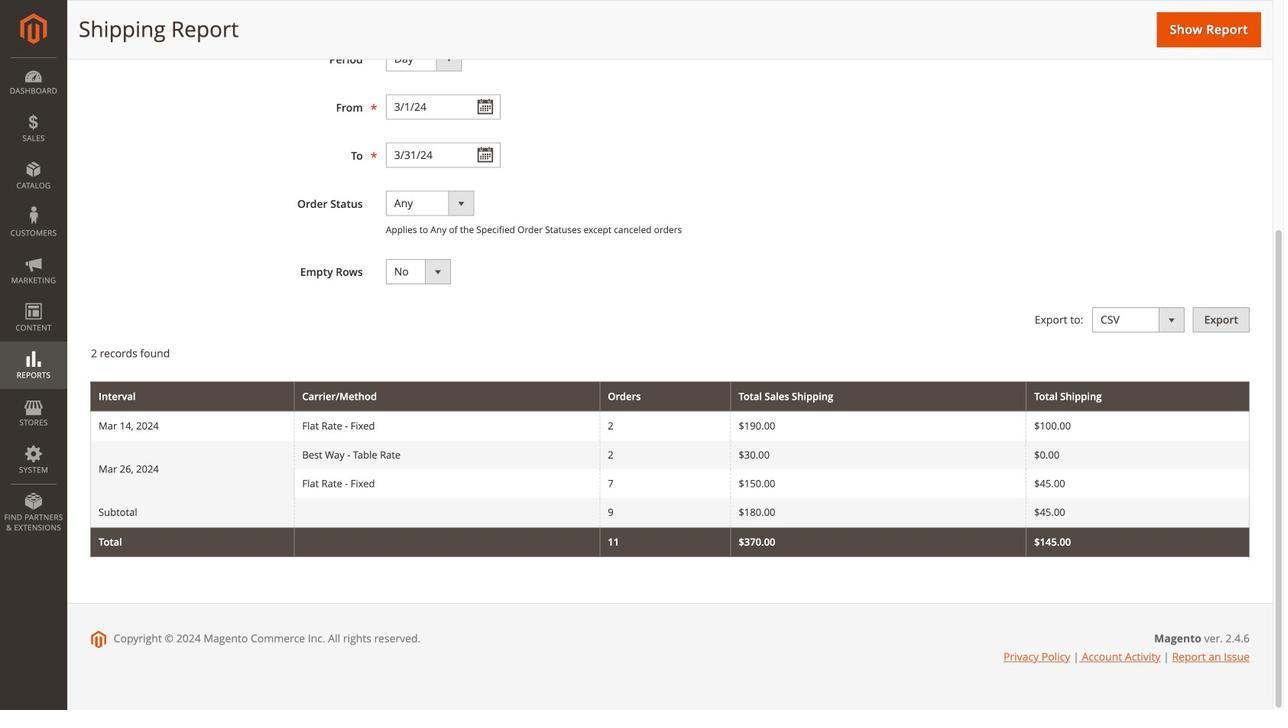 Task type: locate. For each thing, give the bounding box(es) containing it.
None text field
[[386, 143, 501, 168]]

None text field
[[386, 94, 501, 120]]

magento admin panel image
[[20, 13, 47, 44]]

menu bar
[[0, 57, 67, 541]]



